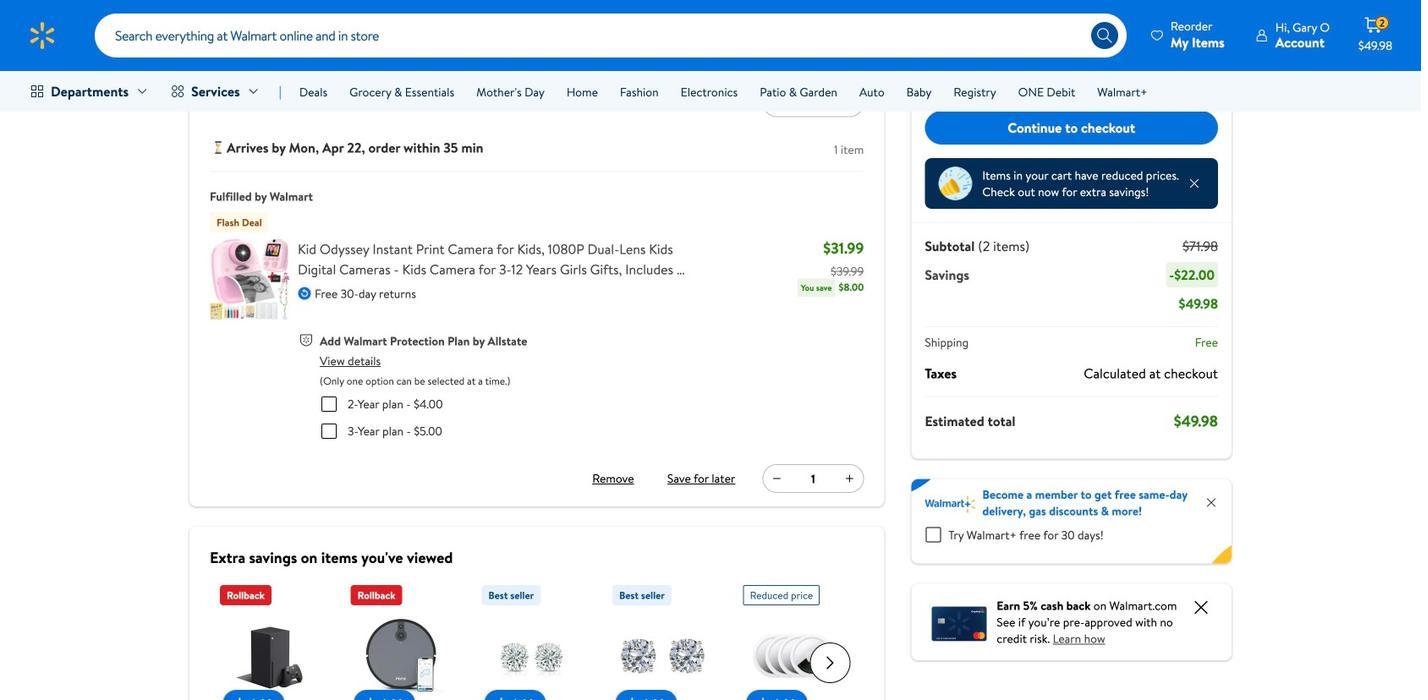 Task type: describe. For each thing, give the bounding box(es) containing it.
decrease quantity kid odyssey instant print camera for kids, 1080p dual-lens kids digital cameras - kids camera for 3-12 years girls gifts, includes 3 rolls of photo paper, 5 color pens, 32gb card, beautiful pendant, current quantity 1 image
[[770, 472, 784, 486]]

next slide for horizontalscrollerrecommendations list image
[[810, 643, 851, 684]]

1 group from the left
[[220, 579, 320, 701]]

3 group from the left
[[482, 579, 582, 701]]

decrease quantity bare home microplush fleece blanket - 300 gsm - fuzzy microfleece - soft & plush - throw/travel, gray, current quantity 1 image
[[770, 96, 784, 110]]

increase quantity bare home microplush fleece blanket - 300 gsm - fuzzy microfleece - soft & plush - throw/travel, gray, current quantity 1 image
[[843, 96, 857, 110]]

kid odyssey instant print camera for kids, 1080p dual-lens kids digital cameras - kids camera for 3-12 years girls gifts, includes 3 rolls of photo paper, 5 color pens, 32gb card, beautiful pendant, with add-on services, 1 in cart image
[[210, 239, 291, 320]]

walmart homepage image
[[27, 20, 58, 51]]

bare home microplush fleece blanket - 300 gsm - fuzzy microfleece - soft & plush - throw/travel, gray, with add-on services, size: throw/travel, actual color: 03 - gray, 1 in cart image
[[210, 6, 291, 87]]

hourglass image
[[210, 139, 227, 156]]

add to cart image for 3rd group from the left
[[491, 694, 512, 701]]

increase quantity kid odyssey instant print camera for kids, 1080p dual-lens kids digital cameras - kids camera for 3-12 years girls gifts, includes 3 rolls of photo paper, 5 color pens, 32gb card, beautiful pendant, current quantity 1 image
[[843, 472, 857, 486]]

Walmart Site-Wide search field
[[95, 14, 1127, 58]]

4 group from the left
[[613, 579, 713, 701]]

dismiss capital one banner image
[[1191, 598, 1212, 618]]

5 group from the left
[[743, 579, 844, 701]]

Search search field
[[95, 14, 1127, 58]]

add to cart image for 2nd group from the right
[[622, 694, 642, 701]]



Task type: locate. For each thing, give the bounding box(es) containing it.
search icon image
[[1097, 27, 1113, 44]]

close image
[[1188, 177, 1202, 190]]

None checkbox
[[322, 424, 337, 439], [926, 528, 941, 543], [322, 424, 337, 439], [926, 528, 941, 543]]

4 add to cart image from the left
[[753, 694, 773, 701]]

2 group from the left
[[351, 579, 451, 701]]

walmart plus image
[[925, 496, 976, 513]]

capital one credit card image
[[932, 604, 987, 642]]

group
[[220, 579, 320, 701], [351, 579, 451, 701], [482, 579, 582, 701], [613, 579, 713, 701], [743, 579, 844, 701]]

3 add to cart image from the left
[[622, 694, 642, 701]]

add to cart image
[[230, 694, 250, 701], [491, 694, 512, 701], [622, 694, 642, 701], [753, 694, 773, 701]]

2 add to cart image from the left
[[491, 694, 512, 701]]

close walmart plus section image
[[1205, 496, 1218, 510]]

banner
[[912, 479, 1232, 564]]

add to cart image for fifth group from the right
[[230, 694, 250, 701]]

add to cart image for 5th group
[[753, 694, 773, 701]]

None checkbox
[[322, 397, 337, 412]]

1 add to cart image from the left
[[230, 694, 250, 701]]

add to cart image
[[360, 694, 381, 701]]

reduced price image
[[939, 167, 972, 201]]



Task type: vqa. For each thing, say whether or not it's contained in the screenshot.
Close Walmart Plus Section icon
yes



